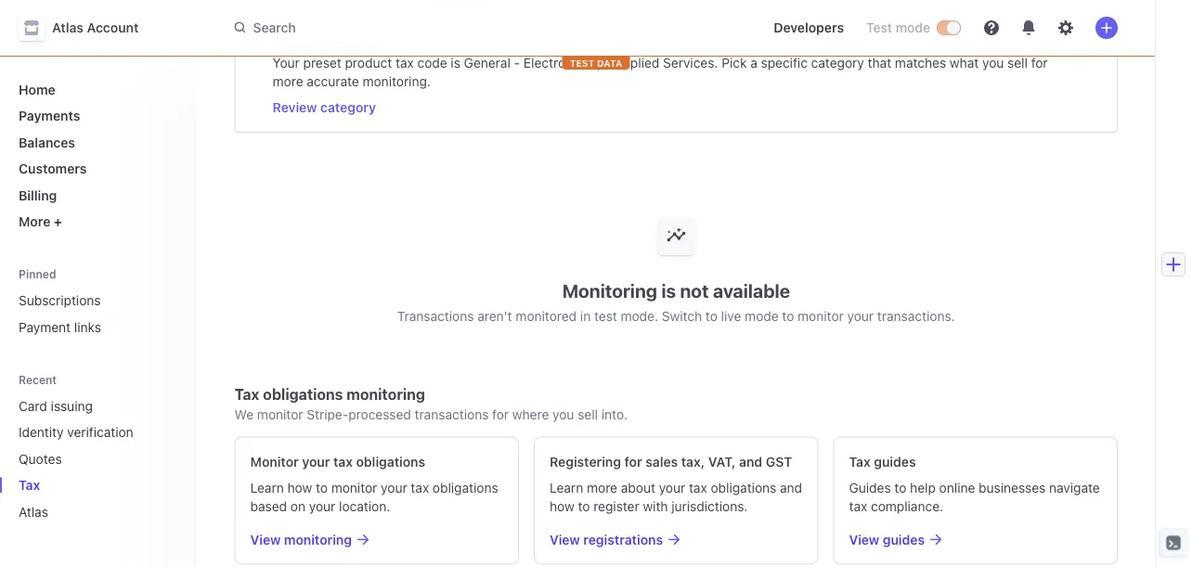 Task type: vqa. For each thing, say whether or not it's contained in the screenshot.
Atlas for Atlas
yes



Task type: locate. For each thing, give the bounding box(es) containing it.
live
[[721, 309, 741, 324]]

account
[[87, 20, 139, 35]]

for inside tax obligations monitoring we monitor stripe-processed transactions for where you sell into.
[[492, 407, 509, 422]]

registering for sales tax, vat, and gst
[[550, 454, 792, 470]]

switch
[[662, 309, 702, 324]]

1 vertical spatial category
[[320, 100, 376, 116]]

1 vertical spatial how
[[550, 499, 574, 514]]

1 horizontal spatial you
[[982, 56, 1004, 71]]

2 vertical spatial monitor
[[331, 480, 377, 496]]

0 horizontal spatial tax
[[19, 478, 40, 493]]

where
[[512, 407, 549, 422]]

learn inside "learn how to monitor your tax obligations based on your location."
[[250, 480, 284, 496]]

1 vertical spatial for
[[492, 407, 509, 422]]

guides to help online businesses navigate tax compliance.
[[849, 480, 1100, 514]]

tax up jurisdictions.
[[689, 480, 707, 496]]

2 horizontal spatial tax
[[849, 454, 871, 470]]

monitor inside monitoring is not available transactions aren't monitored in test mode. switch to live mode to monitor your transactions.
[[798, 309, 844, 324]]

to
[[706, 309, 718, 324], [782, 309, 794, 324], [316, 480, 328, 496], [894, 480, 906, 496], [578, 499, 590, 514]]

0 horizontal spatial view
[[250, 532, 281, 548]]

about
[[621, 480, 655, 496]]

to inside guides to help online businesses navigate tax compliance.
[[894, 480, 906, 496]]

1 horizontal spatial tax
[[235, 386, 259, 403]]

quotes link
[[11, 444, 157, 474]]

you right where
[[553, 407, 574, 422]]

view for view guides
[[849, 532, 879, 548]]

compliance.
[[871, 499, 943, 514]]

to down available
[[782, 309, 794, 324]]

0 horizontal spatial monitor
[[257, 407, 303, 422]]

obligations down the transactions
[[433, 480, 498, 496]]

2 vertical spatial tax
[[19, 478, 40, 493]]

tax down guides
[[849, 499, 867, 514]]

mode down available
[[745, 309, 779, 324]]

guides
[[874, 454, 916, 470], [883, 532, 925, 548]]

tax up monitoring.
[[396, 56, 414, 71]]

1 horizontal spatial more
[[587, 480, 617, 496]]

1 learn from the left
[[250, 480, 284, 496]]

card
[[19, 398, 47, 414]]

mode right test
[[896, 20, 930, 35]]

your inside monitoring is not available transactions aren't monitored in test mode. switch to live mode to monitor your transactions.
[[847, 309, 874, 324]]

your up location.
[[381, 480, 407, 496]]

tax up "learn how to monitor your tax obligations based on your location."
[[333, 454, 353, 470]]

0 vertical spatial monitor
[[798, 309, 844, 324]]

view down based
[[250, 532, 281, 548]]

0 vertical spatial sell
[[1007, 56, 1028, 71]]

2 view from the left
[[550, 532, 580, 548]]

1 vertical spatial more
[[587, 480, 617, 496]]

issuing
[[51, 398, 93, 414]]

+
[[54, 214, 62, 229]]

1 horizontal spatial category
[[811, 56, 864, 71]]

0 vertical spatial for
[[1031, 56, 1048, 71]]

registrations
[[583, 532, 663, 548]]

0 horizontal spatial for
[[492, 407, 509, 422]]

for right what
[[1031, 56, 1048, 71]]

obligations down vat,
[[711, 480, 776, 496]]

guides up guides
[[874, 454, 916, 470]]

identity verification
[[19, 425, 133, 440]]

tax up guides
[[849, 454, 871, 470]]

developers
[[774, 20, 844, 35]]

1 vertical spatial atlas
[[19, 504, 48, 519]]

0 horizontal spatial is
[[451, 56, 460, 71]]

guides down "compliance."
[[883, 532, 925, 548]]

pinned navigation links element
[[11, 259, 186, 342]]

how up "on"
[[287, 480, 312, 496]]

you right what
[[982, 56, 1004, 71]]

mode
[[896, 20, 930, 35], [745, 309, 779, 324]]

1 vertical spatial and
[[780, 480, 802, 496]]

for left where
[[492, 407, 509, 422]]

1 vertical spatial guides
[[883, 532, 925, 548]]

stripe-
[[307, 407, 348, 422]]

gst
[[766, 454, 792, 470]]

your up with
[[659, 480, 685, 496]]

to inside the learn more about your tax obligations and how to register with jurisdictions.
[[578, 499, 590, 514]]

2 horizontal spatial for
[[1031, 56, 1048, 71]]

atlas account button
[[19, 15, 157, 41]]

location.
[[339, 499, 390, 514]]

more
[[273, 74, 303, 90], [587, 480, 617, 496]]

category left that
[[811, 56, 864, 71]]

pinned
[[19, 268, 56, 281]]

learn more about your tax obligations and how to register with jurisdictions.
[[550, 480, 802, 514]]

view inside view guides link
[[849, 532, 879, 548]]

atlas for atlas
[[19, 504, 48, 519]]

monitoring down "on"
[[284, 532, 352, 548]]

more down your
[[273, 74, 303, 90]]

tax
[[396, 56, 414, 71], [333, 454, 353, 470], [411, 480, 429, 496], [689, 480, 707, 496], [849, 499, 867, 514]]

atlas for atlas account
[[52, 20, 84, 35]]

tax guides
[[849, 454, 916, 470]]

1 horizontal spatial monitor
[[331, 480, 377, 496]]

1 vertical spatial monitor
[[257, 407, 303, 422]]

your
[[847, 309, 874, 324], [302, 454, 330, 470], [381, 480, 407, 496], [659, 480, 685, 496], [309, 499, 335, 514]]

0 vertical spatial and
[[739, 454, 762, 470]]

recommendation your preset product tax code is general - electronically supplied services. pick a specific category that matches what you sell for more accurate monitoring.
[[273, 37, 1048, 90]]

and left gst
[[739, 454, 762, 470]]

your right monitor
[[302, 454, 330, 470]]

0 horizontal spatial and
[[739, 454, 762, 470]]

monitor right we
[[257, 407, 303, 422]]

0 vertical spatial you
[[982, 56, 1004, 71]]

customers link
[[11, 154, 183, 184]]

a
[[750, 56, 757, 71]]

register
[[593, 499, 639, 514]]

2 vertical spatial for
[[624, 454, 642, 470]]

1 horizontal spatial how
[[550, 499, 574, 514]]

tax
[[235, 386, 259, 403], [849, 454, 871, 470], [19, 478, 40, 493]]

to left register
[[578, 499, 590, 514]]

monitoring
[[347, 386, 425, 403], [284, 532, 352, 548]]

tab
[[428, 0, 496, 4]]

view down guides
[[849, 532, 879, 548]]

1 horizontal spatial view
[[550, 532, 580, 548]]

obligations up the stripe- at the bottom left of the page
[[263, 386, 343, 403]]

to up "compliance."
[[894, 480, 906, 496]]

1 vertical spatial mode
[[745, 309, 779, 324]]

tax link
[[11, 470, 157, 500]]

learn for based
[[250, 480, 284, 496]]

transactions.
[[877, 309, 955, 324]]

category down accurate
[[320, 100, 376, 116]]

electronically
[[523, 56, 603, 71]]

view monitoring
[[250, 532, 352, 548]]

0 vertical spatial more
[[273, 74, 303, 90]]

tax up we
[[235, 386, 259, 403]]

learn down registering
[[550, 480, 583, 496]]

preset
[[303, 56, 341, 71]]

how down registering
[[550, 499, 574, 514]]

0 horizontal spatial category
[[320, 100, 376, 116]]

0 vertical spatial category
[[811, 56, 864, 71]]

0 vertical spatial tax
[[235, 386, 259, 403]]

subscriptions
[[19, 293, 101, 308]]

more up register
[[587, 480, 617, 496]]

atlas link
[[11, 497, 157, 527]]

more +
[[19, 214, 62, 229]]

code
[[417, 56, 447, 71]]

1 horizontal spatial is
[[661, 280, 676, 302]]

transactions
[[415, 407, 489, 422]]

tax for guides
[[849, 454, 871, 470]]

0 horizontal spatial learn
[[250, 480, 284, 496]]

recent element
[[0, 391, 197, 527]]

based
[[250, 499, 287, 514]]

for up about
[[624, 454, 642, 470]]

view for view monitoring
[[250, 532, 281, 548]]

your left transactions.
[[847, 309, 874, 324]]

subscriptions link
[[11, 285, 183, 316]]

obligations up "learn how to monitor your tax obligations based on your location."
[[356, 454, 425, 470]]

monitor right live
[[798, 309, 844, 324]]

Search search field
[[223, 11, 744, 45]]

sell left the into.
[[578, 407, 598, 422]]

1 vertical spatial you
[[553, 407, 574, 422]]

1 vertical spatial sell
[[578, 407, 598, 422]]

product
[[345, 56, 392, 71]]

guides for view guides
[[883, 532, 925, 548]]

monitor
[[798, 309, 844, 324], [257, 407, 303, 422], [331, 480, 377, 496]]

1 vertical spatial is
[[661, 280, 676, 302]]

3 view from the left
[[849, 532, 879, 548]]

atlas inside button
[[52, 20, 84, 35]]

learn
[[250, 480, 284, 496], [550, 480, 583, 496]]

more inside the learn more about your tax obligations and how to register with jurisdictions.
[[587, 480, 617, 496]]

recent
[[19, 373, 57, 386]]

view left registrations
[[550, 532, 580, 548]]

monitoring is not available transactions aren't monitored in test mode. switch to live mode to monitor your transactions.
[[397, 280, 955, 324]]

customers
[[19, 161, 87, 176]]

-
[[514, 56, 520, 71]]

atlas inside recent element
[[19, 504, 48, 519]]

2 horizontal spatial monitor
[[798, 309, 844, 324]]

monitor up location.
[[331, 480, 377, 496]]

0 vertical spatial how
[[287, 480, 312, 496]]

0 horizontal spatial sell
[[578, 407, 598, 422]]

help
[[910, 480, 936, 496]]

processed
[[348, 407, 411, 422]]

test mode
[[866, 20, 930, 35]]

monitoring inside tax obligations monitoring we monitor stripe-processed transactions for where you sell into.
[[347, 386, 425, 403]]

0 horizontal spatial mode
[[745, 309, 779, 324]]

and down gst
[[780, 480, 802, 496]]

home link
[[11, 74, 183, 104]]

0 vertical spatial mode
[[896, 20, 930, 35]]

learn up based
[[250, 480, 284, 496]]

you
[[982, 56, 1004, 71], [553, 407, 574, 422]]

view inside view registrations link
[[550, 532, 580, 548]]

tax inside tax link
[[19, 478, 40, 493]]

how inside "learn how to monitor your tax obligations based on your location."
[[287, 480, 312, 496]]

more
[[19, 214, 50, 229]]

0 vertical spatial monitoring
[[347, 386, 425, 403]]

view guides link
[[849, 531, 1102, 550]]

view inside "view monitoring" link
[[250, 532, 281, 548]]

atlas down quotes
[[19, 504, 48, 519]]

into.
[[601, 407, 628, 422]]

view registrations
[[550, 532, 663, 548]]

pinned element
[[11, 285, 183, 342]]

0 vertical spatial is
[[451, 56, 460, 71]]

2 learn from the left
[[550, 480, 583, 496]]

tax,
[[681, 454, 705, 470]]

0 horizontal spatial more
[[273, 74, 303, 90]]

tax inside tax obligations monitoring we monitor stripe-processed transactions for where you sell into.
[[235, 386, 259, 403]]

learn inside the learn more about your tax obligations and how to register with jurisdictions.
[[550, 480, 583, 496]]

tax inside guides to help online businesses navigate tax compliance.
[[849, 499, 867, 514]]

billing
[[19, 188, 57, 203]]

your inside the learn more about your tax obligations and how to register with jurisdictions.
[[659, 480, 685, 496]]

1 horizontal spatial and
[[780, 480, 802, 496]]

is left not
[[661, 280, 676, 302]]

atlas left 'account'
[[52, 20, 84, 35]]

1 horizontal spatial mode
[[896, 20, 930, 35]]

review category
[[273, 100, 376, 116]]

monitoring up processed
[[347, 386, 425, 403]]

sell
[[1007, 56, 1028, 71], [578, 407, 598, 422]]

0 vertical spatial guides
[[874, 454, 916, 470]]

payment links
[[19, 319, 101, 335]]

0 horizontal spatial you
[[553, 407, 574, 422]]

monitored
[[516, 309, 577, 324]]

obligations inside "learn how to monitor your tax obligations based on your location."
[[433, 480, 498, 496]]

tax up "view monitoring" link
[[411, 480, 429, 496]]

0 vertical spatial atlas
[[52, 20, 84, 35]]

1 vertical spatial tax
[[849, 454, 871, 470]]

0 horizontal spatial atlas
[[19, 504, 48, 519]]

sell right what
[[1007, 56, 1028, 71]]

to down "monitor your tax obligations"
[[316, 480, 328, 496]]

1 horizontal spatial atlas
[[52, 20, 84, 35]]

1 horizontal spatial sell
[[1007, 56, 1028, 71]]

is right code
[[451, 56, 460, 71]]

1 view from the left
[[250, 532, 281, 548]]

guides
[[849, 480, 891, 496]]

learn for how
[[550, 480, 583, 496]]

view for view registrations
[[550, 532, 580, 548]]

0 horizontal spatial how
[[287, 480, 312, 496]]

and inside the learn more about your tax obligations and how to register with jurisdictions.
[[780, 480, 802, 496]]

vat,
[[708, 454, 736, 470]]

for inside recommendation your preset product tax code is general - electronically supplied services. pick a specific category that matches what you sell for more accurate monitoring.
[[1031, 56, 1048, 71]]

with
[[643, 499, 668, 514]]

to inside "learn how to monitor your tax obligations based on your location."
[[316, 480, 328, 496]]

core navigation links element
[[11, 74, 183, 237]]

1 horizontal spatial learn
[[550, 480, 583, 496]]

1 horizontal spatial for
[[624, 454, 642, 470]]

tax down quotes
[[19, 478, 40, 493]]

2 horizontal spatial view
[[849, 532, 879, 548]]

you inside recommendation your preset product tax code is general - electronically supplied services. pick a specific category that matches what you sell for more accurate monitoring.
[[982, 56, 1004, 71]]

recent navigation links element
[[0, 364, 197, 527]]



Task type: describe. For each thing, give the bounding box(es) containing it.
card issuing
[[19, 398, 93, 414]]

mode inside monitoring is not available transactions aren't monitored in test mode. switch to live mode to monitor your transactions.
[[745, 309, 779, 324]]

tax inside the learn more about your tax obligations and how to register with jurisdictions.
[[689, 480, 707, 496]]

jurisdictions.
[[671, 499, 748, 514]]

more inside recommendation your preset product tax code is general - electronically supplied services. pick a specific category that matches what you sell for more accurate monitoring.
[[273, 74, 303, 90]]

verification
[[67, 425, 133, 440]]

obligations inside tax obligations monitoring we monitor stripe-processed transactions for where you sell into.
[[263, 386, 343, 403]]

card issuing link
[[11, 391, 157, 421]]

balances
[[19, 135, 75, 150]]

payment links link
[[11, 312, 183, 342]]

billing link
[[11, 180, 183, 210]]

help image
[[984, 20, 999, 35]]

links
[[74, 319, 101, 335]]

you inside tax obligations monitoring we monitor stripe-processed transactions for where you sell into.
[[553, 407, 574, 422]]

mode.
[[621, 309, 658, 324]]

aren't
[[477, 309, 512, 324]]

review category button
[[273, 99, 376, 117]]

data
[[597, 58, 622, 68]]

payments
[[19, 108, 80, 123]]

learn how to monitor your tax obligations based on your location.
[[250, 480, 498, 514]]

registering
[[550, 454, 621, 470]]

category inside recommendation your preset product tax code is general - electronically supplied services. pick a specific category that matches what you sell for more accurate monitoring.
[[811, 56, 864, 71]]

test data
[[570, 58, 622, 68]]

test
[[866, 20, 892, 35]]

monitor
[[250, 454, 299, 470]]

matches
[[895, 56, 946, 71]]

monitor inside "learn how to monitor your tax obligations based on your location."
[[331, 480, 377, 496]]

navigate
[[1049, 480, 1100, 496]]

monitoring.
[[363, 74, 431, 90]]

supplied
[[607, 56, 659, 71]]

tax for obligations
[[235, 386, 259, 403]]

review
[[273, 100, 317, 116]]

developers link
[[766, 13, 851, 43]]

recommendation
[[273, 37, 382, 52]]

how inside the learn more about your tax obligations and how to register with jurisdictions.
[[550, 499, 574, 514]]

payments link
[[11, 101, 183, 131]]

online
[[939, 480, 975, 496]]

tax obligations monitoring we monitor stripe-processed transactions for where you sell into.
[[235, 386, 628, 422]]

balances link
[[11, 127, 183, 157]]

transactions
[[397, 309, 474, 324]]

sell inside recommendation your preset product tax code is general - electronically supplied services. pick a specific category that matches what you sell for more accurate monitoring.
[[1007, 56, 1028, 71]]

identity verification link
[[11, 417, 157, 447]]

your
[[273, 56, 300, 71]]

sell inside tax obligations monitoring we monitor stripe-processed transactions for where you sell into.
[[578, 407, 598, 422]]

home
[[19, 82, 55, 97]]

monitor inside tax obligations monitoring we monitor stripe-processed transactions for where you sell into.
[[257, 407, 303, 422]]

your right "on"
[[309, 499, 335, 514]]

tax inside "learn how to monitor your tax obligations based on your location."
[[411, 480, 429, 496]]

close image
[[1087, 41, 1098, 52]]

test
[[570, 58, 594, 68]]

monitoring
[[562, 280, 657, 302]]

services.
[[663, 56, 718, 71]]

to left live
[[706, 309, 718, 324]]

tax inside recommendation your preset product tax code is general - electronically supplied services. pick a specific category that matches what you sell for more accurate monitoring.
[[396, 56, 414, 71]]

is inside monitoring is not available transactions aren't monitored in test mode. switch to live mode to monitor your transactions.
[[661, 280, 676, 302]]

obligations inside the learn more about your tax obligations and how to register with jurisdictions.
[[711, 480, 776, 496]]

that
[[868, 56, 891, 71]]

atlas account
[[52, 20, 139, 35]]

view registrations link
[[550, 531, 803, 550]]

specific
[[761, 56, 808, 71]]

general
[[464, 56, 510, 71]]

settings image
[[1058, 20, 1073, 35]]

view guides
[[849, 532, 925, 548]]

is inside recommendation your preset product tax code is general - electronically supplied services. pick a specific category that matches what you sell for more accurate monitoring.
[[451, 56, 460, 71]]

sales
[[645, 454, 678, 470]]

view monitoring link
[[250, 531, 503, 550]]

available
[[713, 280, 790, 302]]

identity
[[19, 425, 64, 440]]

monitor your tax obligations
[[250, 454, 425, 470]]

category inside review category "button"
[[320, 100, 376, 116]]

what
[[950, 56, 979, 71]]

in
[[580, 309, 591, 324]]

payment
[[19, 319, 71, 335]]

guides for tax guides
[[874, 454, 916, 470]]

accurate
[[307, 74, 359, 90]]

Search text field
[[223, 11, 744, 45]]

pick
[[722, 56, 747, 71]]

on
[[290, 499, 305, 514]]

search
[[253, 20, 296, 35]]

1 vertical spatial monitoring
[[284, 532, 352, 548]]



